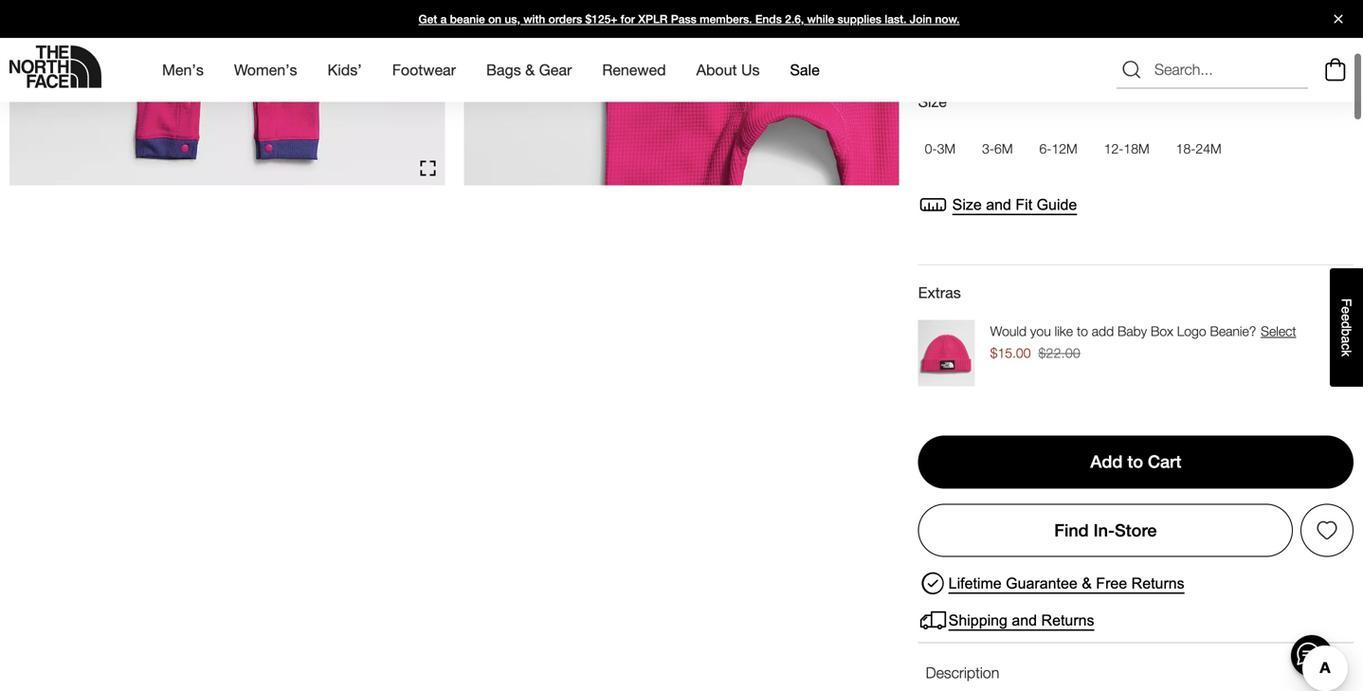 Task type: locate. For each thing, give the bounding box(es) containing it.
1 horizontal spatial &
[[1082, 575, 1092, 592]]

$15.00
[[990, 345, 1031, 361]]

returns right free
[[1131, 575, 1185, 592]]

$125+
[[585, 12, 618, 26]]

18-
[[1176, 141, 1196, 156]]

shipping and returns button
[[918, 605, 1094, 636]]

you
[[1030, 323, 1051, 339]]

women's link
[[234, 44, 297, 96]]

with
[[523, 12, 545, 26]]

size and fit guide
[[952, 196, 1077, 213]]

size
[[918, 92, 947, 110], [952, 196, 982, 213]]

1 vertical spatial size
[[952, 196, 982, 213]]

about
[[696, 61, 737, 79]]

bags
[[486, 61, 521, 79]]

women's
[[234, 61, 297, 79]]

e up b
[[1339, 314, 1354, 321]]

and down guarantee
[[1012, 612, 1037, 629]]

0 vertical spatial a
[[440, 12, 447, 26]]

1 horizontal spatial to
[[1127, 452, 1143, 472]]

get a beanie on us, with orders $125+ for xplr pass members. ends 2.6, while supplies last. join now.
[[418, 12, 960, 26]]

logo
[[1177, 323, 1206, 339]]

select button
[[1260, 320, 1297, 343]]

1 horizontal spatial size
[[952, 196, 982, 213]]

shipping and returns
[[949, 612, 1094, 629]]

a
[[440, 12, 447, 26], [1339, 336, 1354, 343]]

now.
[[935, 12, 960, 26]]

0 vertical spatial and
[[986, 196, 1011, 213]]

renewed link
[[602, 44, 666, 96]]

1 horizontal spatial and
[[1012, 612, 1037, 629]]

and left fit
[[986, 196, 1011, 213]]

0 vertical spatial returns
[[1131, 575, 1185, 592]]

& left free
[[1082, 575, 1092, 592]]

orders
[[549, 12, 582, 26]]

1 vertical spatial and
[[1012, 612, 1037, 629]]

0 horizontal spatial a
[[440, 12, 447, 26]]

2.6,
[[785, 12, 804, 26]]

kids' link
[[328, 44, 362, 96]]

0 horizontal spatial to
[[1077, 323, 1088, 339]]

a up k at the right bottom of page
[[1339, 336, 1354, 343]]

1 vertical spatial &
[[1082, 575, 1092, 592]]

gardenia white image
[[967, 22, 993, 49]]

supplies
[[838, 12, 882, 26]]

1 vertical spatial returns
[[1041, 612, 1094, 629]]

add to cart button
[[918, 436, 1354, 489]]

join
[[910, 12, 932, 26]]

& left the gear
[[525, 61, 535, 79]]

0 horizontal spatial size
[[918, 92, 947, 110]]

footwear link
[[392, 44, 456, 96]]

0-3m button
[[918, 131, 962, 167]]

12-18m button
[[1097, 131, 1156, 167]]

size inside button
[[952, 196, 982, 213]]

a right get
[[440, 12, 447, 26]]

1 horizontal spatial returns
[[1131, 575, 1185, 592]]

1 horizontal spatial a
[[1339, 336, 1354, 343]]

Dark Sage radio
[[918, 17, 954, 54]]

12-18m
[[1104, 141, 1150, 156]]

0 horizontal spatial returns
[[1041, 612, 1094, 629]]

view cart image
[[1320, 56, 1351, 84]]

guarantee
[[1006, 575, 1078, 592]]

baby
[[1118, 323, 1147, 339]]

Mr. Pink radio
[[1005, 17, 1041, 54]]

0 vertical spatial size
[[918, 92, 947, 110]]

to inside button
[[1127, 452, 1143, 472]]

0 vertical spatial &
[[525, 61, 535, 79]]

lifetime guarantee & free returns button
[[918, 568, 1185, 599]]

list box
[[918, 131, 1354, 167]]

e
[[1339, 307, 1354, 314], [1339, 314, 1354, 321]]

returns
[[1131, 575, 1185, 592], [1041, 612, 1094, 629]]

lifetime guarantee & free returns
[[949, 575, 1185, 592]]

men's link
[[162, 44, 204, 96]]

find in-store button
[[918, 504, 1293, 557]]

size for size and fit guide
[[952, 196, 982, 213]]

to right add at the bottom of page
[[1127, 452, 1143, 472]]

description
[[926, 664, 999, 682]]

find in-store
[[1054, 520, 1157, 540]]

bags & gear link
[[486, 44, 572, 96]]

0 horizontal spatial &
[[525, 61, 535, 79]]

$22.00
[[1038, 345, 1081, 361]]

returns down the lifetime guarantee & free returns
[[1041, 612, 1094, 629]]

&
[[525, 61, 535, 79], [1082, 575, 1092, 592]]

e up 'd'
[[1339, 307, 1354, 314]]

0 horizontal spatial and
[[986, 196, 1011, 213]]

to right like
[[1077, 323, 1088, 339]]

size and fit guide button
[[918, 190, 1077, 220]]

sale
[[790, 61, 820, 79]]

lifetime
[[949, 575, 1002, 592]]

close image
[[1326, 15, 1351, 23]]

and
[[986, 196, 1011, 213], [1012, 612, 1037, 629]]

about us
[[696, 61, 760, 79]]

ends
[[755, 12, 782, 26]]

add
[[1090, 452, 1123, 472]]

size up '0-'
[[918, 92, 947, 110]]

list box containing 0-3m
[[918, 131, 1354, 167]]

1 vertical spatial a
[[1339, 336, 1354, 343]]

find
[[1054, 520, 1089, 540]]

free
[[1096, 575, 1127, 592]]

6m
[[994, 141, 1013, 156]]

size left fit
[[952, 196, 982, 213]]

18-24m
[[1176, 141, 1222, 156]]

& inside bags & gear link
[[525, 61, 535, 79]]

1 vertical spatial to
[[1127, 452, 1143, 472]]

d
[[1339, 321, 1354, 329]]

k
[[1339, 350, 1354, 357]]



Task type: vqa. For each thing, say whether or not it's contained in the screenshot.
Icy Lilac Image
no



Task type: describe. For each thing, give the bounding box(es) containing it.
18m
[[1124, 141, 1150, 156]]

about us link
[[696, 44, 760, 96]]

3-
[[982, 141, 994, 156]]

the north face home page image
[[9, 45, 101, 88]]

6-12m
[[1039, 141, 1077, 156]]

men's
[[162, 61, 204, 79]]

sale link
[[790, 44, 820, 96]]

like
[[1055, 323, 1073, 339]]

search all image
[[1120, 59, 1143, 81]]

gear
[[539, 61, 572, 79]]

renewed
[[602, 61, 666, 79]]

would
[[990, 323, 1027, 339]]

fit
[[1016, 196, 1032, 213]]

returns inside button
[[1131, 575, 1185, 592]]

shipping
[[949, 612, 1008, 629]]

3m
[[937, 141, 956, 156]]

on
[[488, 12, 502, 26]]

kids'
[[328, 61, 362, 79]]

in-
[[1094, 520, 1115, 540]]

dark sage image
[[923, 22, 949, 49]]

pass
[[671, 12, 697, 26]]

open full screen image
[[420, 161, 435, 176]]

3-6m button
[[975, 131, 1019, 167]]

xplr
[[638, 12, 668, 26]]

us,
[[505, 12, 520, 26]]

and for shipping
[[1012, 612, 1037, 629]]

last.
[[885, 12, 907, 26]]

0-3m
[[925, 141, 956, 156]]

bags & gear
[[486, 61, 572, 79]]

box
[[1151, 323, 1173, 339]]

f e e d b a c k button
[[1330, 268, 1363, 387]]

select
[[1261, 323, 1296, 339]]

18-24m button
[[1169, 131, 1228, 167]]

guide
[[1037, 196, 1077, 213]]

12m
[[1052, 141, 1077, 156]]

0 vertical spatial to
[[1077, 323, 1088, 339]]

a inside button
[[1339, 336, 1354, 343]]

24m
[[1196, 141, 1222, 156]]

baby box logo beanie image
[[918, 320, 975, 386]]

& inside lifetime guarantee & free returns button
[[1082, 575, 1092, 592]]

get
[[418, 12, 437, 26]]

Search search field
[[1117, 51, 1308, 89]]

mr. pink image
[[1010, 22, 1037, 49]]

1 e from the top
[[1339, 307, 1354, 314]]

12-
[[1104, 141, 1124, 156]]

get a beanie on us, with orders $125+ for xplr pass members. ends 2.6, while supplies last. join now. link
[[0, 0, 1363, 38]]

0-
[[925, 141, 937, 156]]

add to cart
[[1090, 452, 1181, 472]]

footwear
[[392, 61, 456, 79]]

for
[[621, 12, 635, 26]]

beanie?
[[1210, 323, 1256, 339]]

6-12m button
[[1033, 131, 1084, 167]]

add
[[1092, 323, 1114, 339]]

f e e d b a c k
[[1339, 298, 1354, 357]]

members.
[[700, 12, 752, 26]]

and for size
[[986, 196, 1011, 213]]

color option group
[[918, 17, 1354, 61]]

returns inside button
[[1041, 612, 1094, 629]]

cart
[[1148, 452, 1181, 472]]

b
[[1339, 329, 1354, 336]]

store
[[1115, 520, 1157, 540]]

3-6m
[[982, 141, 1013, 156]]

2 e from the top
[[1339, 314, 1354, 321]]

would you like to add baby box logo beanie? select
[[990, 323, 1296, 339]]

size for size
[[918, 92, 947, 110]]

6-
[[1039, 141, 1052, 156]]

c
[[1339, 343, 1354, 350]]

description button
[[918, 643, 1354, 691]]

us
[[741, 61, 760, 79]]

while
[[807, 12, 834, 26]]

f
[[1339, 298, 1354, 307]]

Gardenia White radio
[[962, 17, 998, 54]]

extras
[[918, 284, 961, 302]]

beanie
[[450, 12, 485, 26]]



